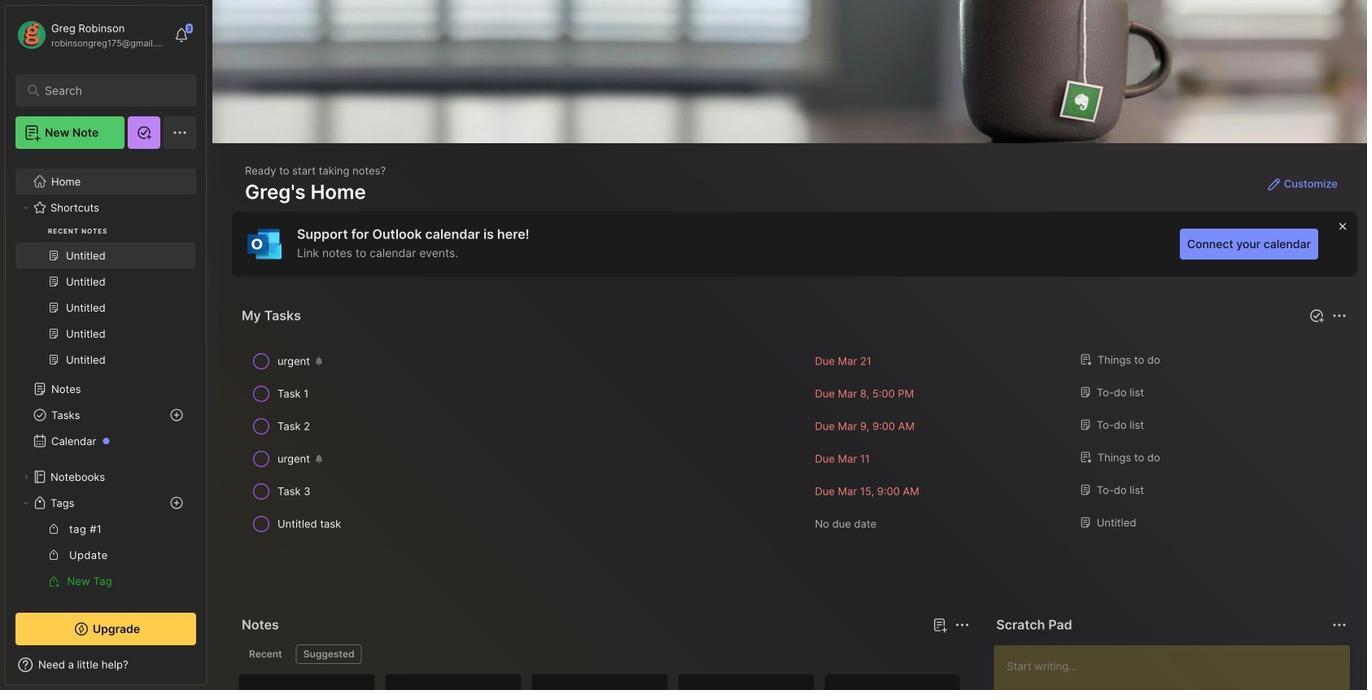 Task type: vqa. For each thing, say whether or not it's contained in the screenshot.
Close icon
no



Task type: locate. For each thing, give the bounding box(es) containing it.
1 row group from the top
[[239, 345, 1351, 541]]

1 vertical spatial row group
[[239, 674, 1368, 690]]

0 vertical spatial group
[[15, 121, 195, 383]]

tab
[[242, 645, 290, 664], [296, 645, 362, 664]]

None search field
[[45, 81, 175, 100]]

1 tab from the left
[[242, 645, 290, 664]]

expand notebooks image
[[21, 472, 31, 482]]

new task image
[[1309, 308, 1325, 324]]

0 horizontal spatial tab
[[242, 645, 290, 664]]

row group
[[239, 345, 1351, 541], [239, 674, 1368, 690]]

group
[[15, 121, 195, 383], [15, 516, 195, 594]]

tab list
[[242, 645, 967, 664]]

1 horizontal spatial tab
[[296, 645, 362, 664]]

expand tags image
[[21, 498, 31, 508]]

WHAT'S NEW field
[[6, 652, 206, 678]]

click to collapse image
[[206, 660, 218, 680]]

More actions field
[[951, 614, 974, 637]]

0 vertical spatial row group
[[239, 345, 1351, 541]]

tree
[[6, 95, 206, 656]]

1 vertical spatial group
[[15, 516, 195, 594]]



Task type: describe. For each thing, give the bounding box(es) containing it.
Account field
[[15, 19, 166, 51]]

2 group from the top
[[15, 516, 195, 594]]

1 group from the top
[[15, 121, 195, 383]]

2 tab from the left
[[296, 645, 362, 664]]

more actions image
[[953, 615, 972, 635]]

main element
[[0, 0, 212, 690]]

none search field inside the main element
[[45, 81, 175, 100]]

Start writing… text field
[[1007, 646, 1350, 690]]

2 row group from the top
[[239, 674, 1368, 690]]

tree inside the main element
[[6, 95, 206, 656]]

Search text field
[[45, 83, 175, 99]]



